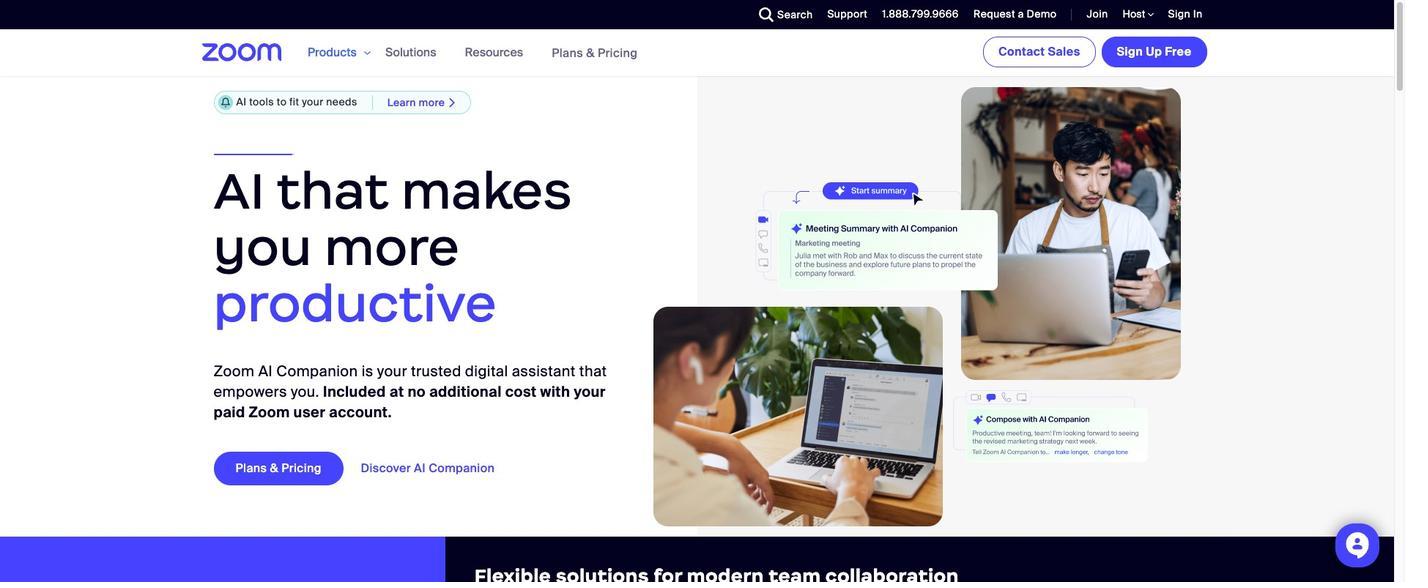 Task type: vqa. For each thing, say whether or not it's contained in the screenshot.
PERSONAL MENU menu at left
no



Task type: locate. For each thing, give the bounding box(es) containing it.
0 vertical spatial sign
[[1169, 7, 1191, 21]]

sign inside sign up free button
[[1117, 44, 1144, 59]]

0 horizontal spatial &
[[270, 461, 279, 477]]

banner
[[184, 29, 1211, 77]]

& inside "product information" navigation
[[587, 45, 595, 60]]

learn
[[388, 96, 416, 109]]

1 horizontal spatial plans
[[552, 45, 583, 60]]

2 horizontal spatial your
[[574, 383, 606, 402]]

that
[[277, 159, 389, 223], [580, 362, 607, 381]]

0 vertical spatial your
[[302, 95, 324, 109]]

discover ai companion link
[[361, 453, 517, 486]]

sign left up
[[1117, 44, 1144, 59]]

your
[[302, 95, 324, 109], [377, 362, 407, 381], [574, 383, 606, 402]]

sign left in
[[1169, 7, 1191, 21]]

products button
[[308, 29, 371, 76]]

1 horizontal spatial plans & pricing
[[552, 45, 638, 60]]

0 vertical spatial companion
[[277, 362, 358, 381]]

needs
[[326, 95, 357, 109]]

1 vertical spatial zoom
[[249, 403, 290, 422]]

support link
[[817, 0, 872, 29], [828, 7, 868, 21]]

1 horizontal spatial sign
[[1169, 7, 1191, 21]]

your right fit in the top left of the page
[[302, 95, 324, 109]]

0 vertical spatial plans
[[552, 45, 583, 60]]

0 vertical spatial &
[[587, 45, 595, 60]]

zoom down empowers
[[249, 403, 290, 422]]

you
[[214, 215, 312, 279]]

contact sales link
[[984, 37, 1096, 67]]

your inside zoom ai companion is your trusted digital assistant that empowers you.
[[377, 362, 407, 381]]

ai that makes you more
[[214, 159, 572, 279]]

0 horizontal spatial plans
[[236, 461, 267, 477]]

request
[[974, 7, 1016, 21]]

solutions button
[[385, 29, 443, 76]]

your inside included at no additional cost with your paid zoom user account.
[[574, 383, 606, 402]]

0 vertical spatial more
[[419, 96, 445, 109]]

zoom interface icon image
[[708, 182, 998, 300], [953, 390, 1149, 463]]

cost
[[506, 383, 537, 402]]

0 horizontal spatial sign
[[1117, 44, 1144, 59]]

your for fit
[[302, 95, 324, 109]]

zoom
[[214, 362, 255, 381], [249, 403, 290, 422]]

zoom logo image
[[202, 43, 282, 62]]

plans inside "product information" navigation
[[552, 45, 583, 60]]

0 horizontal spatial your
[[302, 95, 324, 109]]

included at no additional cost with your paid zoom user account.
[[214, 383, 606, 422]]

1 vertical spatial sign
[[1117, 44, 1144, 59]]

1 vertical spatial plans
[[236, 461, 267, 477]]

pricing
[[598, 45, 638, 60], [282, 461, 322, 477]]

more
[[419, 96, 445, 109], [325, 215, 460, 279]]

0 vertical spatial plans & pricing
[[552, 45, 638, 60]]

1.888.799.9666 button
[[872, 0, 963, 29], [883, 7, 959, 21]]

1 vertical spatial that
[[580, 362, 607, 381]]

ai inside zoom ai companion is your trusted digital assistant that empowers you.
[[258, 362, 273, 381]]

2 vertical spatial your
[[574, 383, 606, 402]]

more inside ai that makes you more
[[325, 215, 460, 279]]

1 horizontal spatial that
[[580, 362, 607, 381]]

0 horizontal spatial that
[[277, 159, 389, 223]]

support
[[828, 7, 868, 21]]

plans & pricing inside "product information" navigation
[[552, 45, 638, 60]]

join link up meetings navigation
[[1087, 7, 1109, 21]]

0 vertical spatial that
[[277, 159, 389, 223]]

banner containing contact sales
[[184, 29, 1211, 77]]

ai
[[236, 95, 247, 109], [214, 159, 265, 223], [258, 362, 273, 381], [414, 461, 426, 477]]

search button
[[748, 0, 817, 29]]

plans
[[552, 45, 583, 60], [236, 461, 267, 477]]

main content
[[0, 29, 1395, 583]]

learn more
[[388, 96, 445, 109]]

1 vertical spatial pricing
[[282, 461, 322, 477]]

1 horizontal spatial companion
[[429, 461, 495, 477]]

included
[[323, 383, 386, 402]]

join link
[[1076, 0, 1112, 29], [1087, 7, 1109, 21]]

companion for discover
[[429, 461, 495, 477]]

sign for sign up free
[[1117, 44, 1144, 59]]

product information navigation
[[297, 29, 649, 77]]

&
[[587, 45, 595, 60], [270, 461, 279, 477]]

to
[[277, 95, 287, 109]]

empowers
[[214, 383, 287, 402]]

0 horizontal spatial companion
[[277, 362, 358, 381]]

1 vertical spatial your
[[377, 362, 407, 381]]

0 vertical spatial zoom
[[214, 362, 255, 381]]

sign
[[1169, 7, 1191, 21], [1117, 44, 1144, 59]]

right image
[[445, 96, 460, 109]]

companion
[[277, 362, 358, 381], [429, 461, 495, 477]]

1 horizontal spatial &
[[587, 45, 595, 60]]

0 vertical spatial zoom interface icon image
[[708, 182, 998, 300]]

0 horizontal spatial plans & pricing
[[236, 461, 322, 477]]

plans right resources dropdown button
[[552, 45, 583, 60]]

zoom up empowers
[[214, 362, 255, 381]]

1 vertical spatial more
[[325, 215, 460, 279]]

sign in link
[[1158, 0, 1211, 29], [1169, 7, 1203, 21]]

plans & pricing link
[[552, 45, 638, 60], [552, 45, 638, 60], [214, 453, 344, 486]]

ai inside ai that makes you more
[[214, 159, 265, 223]]

1 vertical spatial &
[[270, 461, 279, 477]]

1 horizontal spatial your
[[377, 362, 407, 381]]

that inside zoom ai companion is your trusted digital assistant that empowers you.
[[580, 362, 607, 381]]

join
[[1087, 7, 1109, 21]]

1 horizontal spatial pricing
[[598, 45, 638, 60]]

your up at
[[377, 362, 407, 381]]

your right with
[[574, 383, 606, 402]]

plans & pricing
[[552, 45, 638, 60], [236, 461, 322, 477]]

1 vertical spatial companion
[[429, 461, 495, 477]]

no
[[408, 383, 426, 402]]

request a demo link
[[963, 0, 1061, 29], [974, 7, 1057, 21]]

at
[[390, 383, 404, 402]]

sign in
[[1169, 7, 1203, 21]]

productive
[[214, 272, 497, 335]]

plans down paid
[[236, 461, 267, 477]]

sign up free
[[1117, 44, 1192, 59]]

companion inside zoom ai companion is your trusted digital assistant that empowers you.
[[277, 362, 358, 381]]

discover
[[361, 461, 411, 477]]

0 vertical spatial pricing
[[598, 45, 638, 60]]

0 horizontal spatial pricing
[[282, 461, 322, 477]]



Task type: describe. For each thing, give the bounding box(es) containing it.
a
[[1019, 7, 1025, 21]]

zoom inside zoom ai companion is your trusted digital assistant that empowers you.
[[214, 362, 255, 381]]

that inside ai that makes you more
[[277, 159, 389, 223]]

your for is
[[377, 362, 407, 381]]

contact sales
[[999, 44, 1081, 59]]

join link left host
[[1076, 0, 1112, 29]]

pricing inside "product information" navigation
[[598, 45, 638, 60]]

main content containing ai that makes you more
[[0, 29, 1395, 583]]

with
[[541, 383, 570, 402]]

1 vertical spatial zoom interface icon image
[[953, 390, 1149, 463]]

zoom inside included at no additional cost with your paid zoom user account.
[[249, 403, 290, 422]]

request a demo
[[974, 7, 1057, 21]]

tools
[[249, 95, 274, 109]]

1.888.799.9666
[[883, 7, 959, 21]]

ai tools to fit your needs
[[236, 95, 357, 109]]

digital
[[465, 362, 508, 381]]

resources button
[[465, 29, 530, 76]]

paid
[[214, 403, 245, 422]]

sign up free button
[[1102, 37, 1208, 67]]

host button
[[1123, 7, 1154, 21]]

companion for zoom
[[277, 362, 358, 381]]

assistant
[[512, 362, 576, 381]]

search
[[778, 8, 813, 21]]

sign for sign in
[[1169, 7, 1191, 21]]

makes
[[402, 159, 572, 223]]

solutions
[[385, 45, 437, 60]]

1 vertical spatial plans & pricing
[[236, 461, 322, 477]]

free
[[1166, 44, 1192, 59]]

up
[[1147, 44, 1163, 59]]

user
[[294, 403, 326, 422]]

additional
[[429, 383, 502, 402]]

resources
[[465, 45, 523, 60]]

in
[[1194, 7, 1203, 21]]

plans inside main content
[[236, 461, 267, 477]]

meetings navigation
[[981, 29, 1211, 70]]

fit
[[290, 95, 299, 109]]

demo
[[1027, 7, 1057, 21]]

is
[[362, 362, 374, 381]]

account.
[[329, 403, 392, 422]]

host
[[1123, 7, 1148, 21]]

discover ai companion
[[361, 461, 495, 477]]

sales
[[1049, 44, 1081, 59]]

you.
[[291, 383, 319, 402]]

zoom ai companion is your trusted digital assistant that empowers you.
[[214, 362, 607, 402]]

products
[[308, 45, 357, 60]]

trusted
[[411, 362, 462, 381]]

contact
[[999, 44, 1046, 59]]



